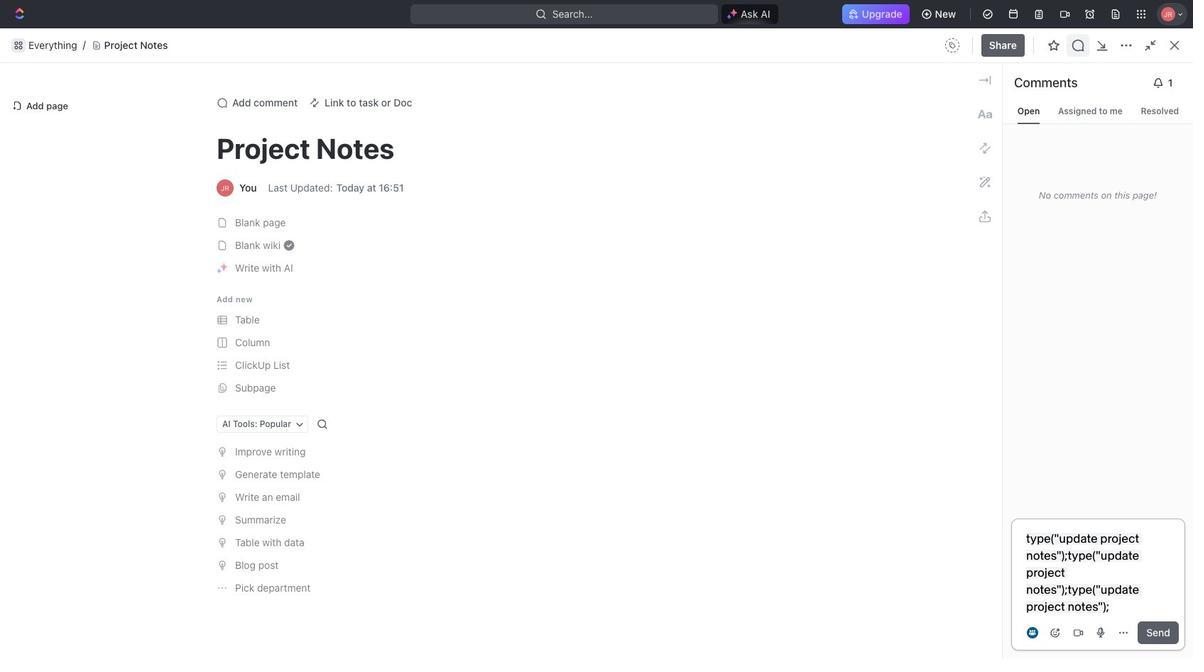 Task type: describe. For each thing, give the bounding box(es) containing it.
4 row from the top
[[215, 603, 1152, 629]]

1 cell from the top
[[899, 554, 1013, 578]]

sidebar navigation
[[0, 60, 181, 660]]

user group image
[[233, 324, 244, 333]]

3 row from the top
[[215, 578, 1152, 604]]

dropdown menu image
[[941, 34, 964, 57]]



Task type: locate. For each thing, give the bounding box(es) containing it.
finance & accounting docs image
[[249, 435, 264, 450]]

project plan icon image
[[242, 168, 271, 196]]

cell
[[899, 554, 1013, 578], [899, 579, 1013, 603], [899, 604, 1013, 628], [899, 629, 1013, 653], [899, 654, 1013, 660]]

3 cell from the top
[[899, 604, 1013, 628]]

1 row from the top
[[215, 531, 1152, 554]]

2 row from the top
[[215, 553, 1152, 579]]

column header
[[899, 531, 1013, 554]]

table
[[215, 531, 1152, 660]]

tab list
[[215, 498, 567, 531]]

jacob rogers's workspace, , element
[[233, 394, 250, 411]]

2 cell from the top
[[899, 579, 1013, 603]]

5 cell from the top
[[899, 654, 1013, 660]]

4 cell from the top
[[899, 629, 1013, 653]]

5 row from the top
[[215, 628, 1152, 654]]

row
[[215, 531, 1152, 554], [215, 553, 1152, 579], [215, 578, 1152, 604], [215, 603, 1152, 629], [215, 628, 1152, 654]]



Task type: vqa. For each thing, say whether or not it's contained in the screenshot.
Docs
no



